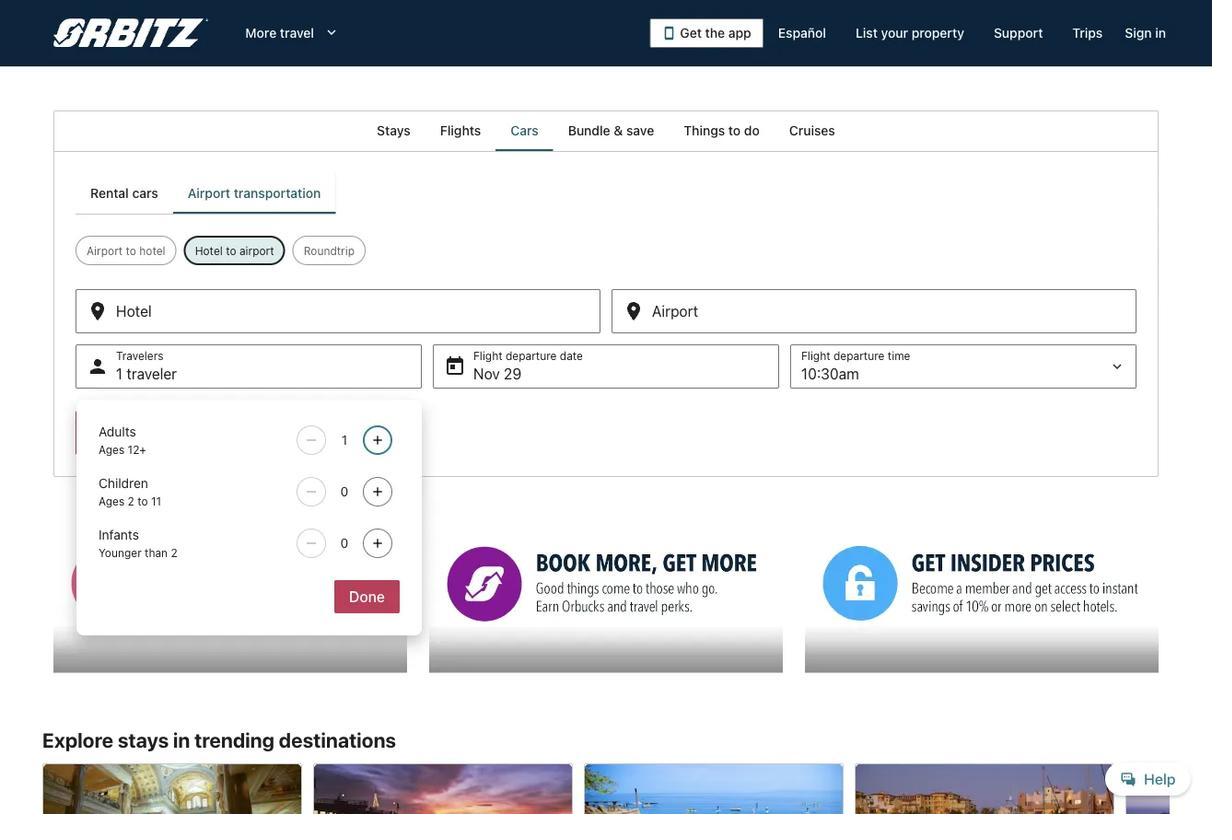 Task type: describe. For each thing, give the bounding box(es) containing it.
infants younger than 2
[[99, 528, 178, 559]]

bundle
[[568, 123, 611, 138]]

cruises link
[[775, 111, 850, 151]]

travel
[[280, 25, 314, 41]]

airport transportation link
[[173, 173, 336, 214]]

stays link
[[362, 111, 426, 151]]

2 inside infants younger than 2
[[171, 546, 178, 559]]

flights
[[440, 123, 481, 138]]

flights link
[[426, 111, 496, 151]]

1
[[116, 365, 123, 383]]

airport for airport transportation
[[188, 186, 230, 201]]

than
[[145, 546, 168, 559]]

decrease the number of adults image
[[300, 433, 323, 448]]

things
[[684, 123, 725, 138]]

save
[[627, 123, 655, 138]]

support link
[[980, 17, 1058, 50]]

trending
[[195, 729, 275, 752]]

do
[[744, 123, 760, 138]]

rental cars link
[[76, 173, 173, 214]]

infants
[[99, 528, 139, 543]]

increase the number of adults image
[[367, 433, 389, 448]]

the
[[706, 25, 725, 41]]

español
[[778, 25, 827, 41]]

11
[[151, 495, 161, 508]]

airport to hotel
[[87, 244, 166, 257]]

1 traveler button
[[76, 345, 422, 389]]

bundle & save link
[[554, 111, 669, 151]]

done button
[[334, 581, 400, 614]]

airport
[[239, 244, 274, 257]]

orbitz logo image
[[53, 18, 209, 48]]

rental cars
[[90, 186, 158, 201]]

in inside dropdown button
[[1156, 25, 1167, 41]]

2 inside children ages 2 to 11
[[128, 495, 134, 508]]

list
[[856, 25, 878, 41]]

to for airport
[[126, 244, 136, 257]]

roundtrip
[[304, 244, 355, 257]]

in inside main content
[[173, 729, 190, 752]]

ages for adults
[[99, 443, 125, 456]]

your
[[882, 25, 909, 41]]

explore stays in trending destinations
[[42, 729, 396, 752]]

children ages 2 to 11
[[99, 476, 161, 508]]

sign in button
[[1118, 17, 1174, 50]]

trips
[[1073, 25, 1103, 41]]

more travel button
[[231, 17, 355, 50]]

to for things
[[729, 123, 741, 138]]

get the app link
[[650, 18, 764, 48]]

12+
[[128, 443, 146, 456]]

things to do link
[[669, 111, 775, 151]]



Task type: vqa. For each thing, say whether or not it's contained in the screenshot.
rightmost directional icon
no



Task type: locate. For each thing, give the bounding box(es) containing it.
things to do
[[684, 123, 760, 138]]

property
[[912, 25, 965, 41]]

explore
[[42, 729, 113, 752]]

0 vertical spatial ages
[[99, 443, 125, 456]]

airport transportation
[[188, 186, 321, 201]]

1 opens in a new window image from the left
[[53, 522, 69, 538]]

cars link
[[496, 111, 554, 151]]

to
[[729, 123, 741, 138], [126, 244, 136, 257], [226, 244, 236, 257], [137, 495, 148, 508]]

2 right than
[[171, 546, 178, 559]]

search
[[90, 424, 138, 442]]

in right stays
[[173, 729, 190, 752]]

2 down children
[[128, 495, 134, 508]]

list your property link
[[841, 17, 980, 50]]

to left hotel
[[126, 244, 136, 257]]

0 vertical spatial tab list
[[53, 111, 1159, 151]]

hotel
[[195, 244, 223, 257]]

0 horizontal spatial in
[[173, 729, 190, 752]]

download the app button image
[[662, 26, 677, 41]]

bundle & save
[[568, 123, 655, 138]]

more
[[246, 25, 277, 41]]

ages down search on the left bottom of the page
[[99, 443, 125, 456]]

0 horizontal spatial opens in a new window image
[[53, 522, 69, 538]]

opens in a new window image left infants
[[53, 522, 69, 538]]

stays
[[118, 729, 169, 752]]

decrease the number of infants image
[[300, 536, 323, 551]]

2 ages from the top
[[99, 495, 125, 508]]

1 horizontal spatial 2
[[171, 546, 178, 559]]

in right sign
[[1156, 25, 1167, 41]]

1 vertical spatial 2
[[171, 546, 178, 559]]

to inside children ages 2 to 11
[[137, 495, 148, 508]]

get
[[681, 25, 702, 41]]

sign
[[1125, 25, 1152, 41]]

adults ages 12+
[[99, 424, 146, 456]]

opens in a new window image right increase the number of infants icon
[[429, 522, 445, 538]]

airport for airport to hotel
[[87, 244, 123, 257]]

tab list containing stays
[[53, 111, 1159, 151]]

stays
[[377, 123, 411, 138]]

to inside things to do link
[[729, 123, 741, 138]]

sign in
[[1125, 25, 1167, 41]]

ages inside adults ages 12+
[[99, 443, 125, 456]]

29
[[504, 365, 522, 383]]

rental
[[90, 186, 129, 201]]

decrease the number of children image
[[300, 485, 323, 499]]

cars
[[511, 123, 539, 138]]

1 vertical spatial in
[[173, 729, 190, 752]]

2
[[128, 495, 134, 508], [171, 546, 178, 559]]

support
[[994, 25, 1044, 41]]

in
[[1156, 25, 1167, 41], [173, 729, 190, 752]]

list your property
[[856, 25, 965, 41]]

0 horizontal spatial airport
[[87, 244, 123, 257]]

ages inside children ages 2 to 11
[[99, 495, 125, 508]]

1 horizontal spatial in
[[1156, 25, 1167, 41]]

nov 29 button
[[433, 345, 780, 389]]

tab list containing rental cars
[[76, 173, 336, 214]]

done
[[349, 588, 385, 606]]

1 traveler
[[116, 365, 177, 383]]

cars
[[132, 186, 158, 201]]

destinations
[[279, 729, 396, 752]]

tab list for hotel to airport
[[76, 173, 336, 214]]

more travel
[[246, 25, 314, 41]]

to for hotel
[[226, 244, 236, 257]]

1 horizontal spatial opens in a new window image
[[429, 522, 445, 538]]

0 vertical spatial airport
[[188, 186, 230, 201]]

1 ages from the top
[[99, 443, 125, 456]]

to left do
[[729, 123, 741, 138]]

2 opens in a new window image from the left
[[429, 522, 445, 538]]

traveler
[[127, 365, 177, 383]]

&
[[614, 123, 623, 138]]

ages down children
[[99, 495, 125, 508]]

app
[[729, 25, 752, 41]]

hotel
[[139, 244, 166, 257]]

younger
[[99, 546, 142, 559]]

tab list for airport to hotel
[[53, 111, 1159, 151]]

airport inside "tab list"
[[188, 186, 230, 201]]

ages for children
[[99, 495, 125, 508]]

0 vertical spatial 2
[[128, 495, 134, 508]]

opens in a new window image
[[53, 522, 69, 538], [429, 522, 445, 538]]

cruises
[[790, 123, 836, 138]]

to left the 11
[[137, 495, 148, 508]]

airport
[[188, 186, 230, 201], [87, 244, 123, 257]]

1 vertical spatial ages
[[99, 495, 125, 508]]

transportation
[[234, 186, 321, 201]]

increase the number of infants image
[[367, 536, 389, 551]]

1 horizontal spatial airport
[[188, 186, 230, 201]]

1 vertical spatial airport
[[87, 244, 123, 257]]

airport left hotel
[[87, 244, 123, 257]]

airport up hotel
[[188, 186, 230, 201]]

hotel to airport
[[195, 244, 274, 257]]

0 vertical spatial in
[[1156, 25, 1167, 41]]

increase the number of children image
[[367, 485, 389, 499]]

children
[[99, 476, 148, 491]]

1 vertical spatial tab list
[[76, 173, 336, 214]]

explore stays in trending destinations main content
[[0, 111, 1213, 815]]

español button
[[764, 17, 841, 50]]

adults
[[99, 424, 136, 440]]

nov
[[474, 365, 500, 383]]

0 horizontal spatial 2
[[128, 495, 134, 508]]

tab list
[[53, 111, 1159, 151], [76, 173, 336, 214]]

get the app
[[681, 25, 752, 41]]

trips link
[[1058, 17, 1118, 50]]

ages
[[99, 443, 125, 456], [99, 495, 125, 508]]

nov 29
[[474, 365, 522, 383]]

search button
[[76, 411, 153, 455]]

to right hotel
[[226, 244, 236, 257]]



